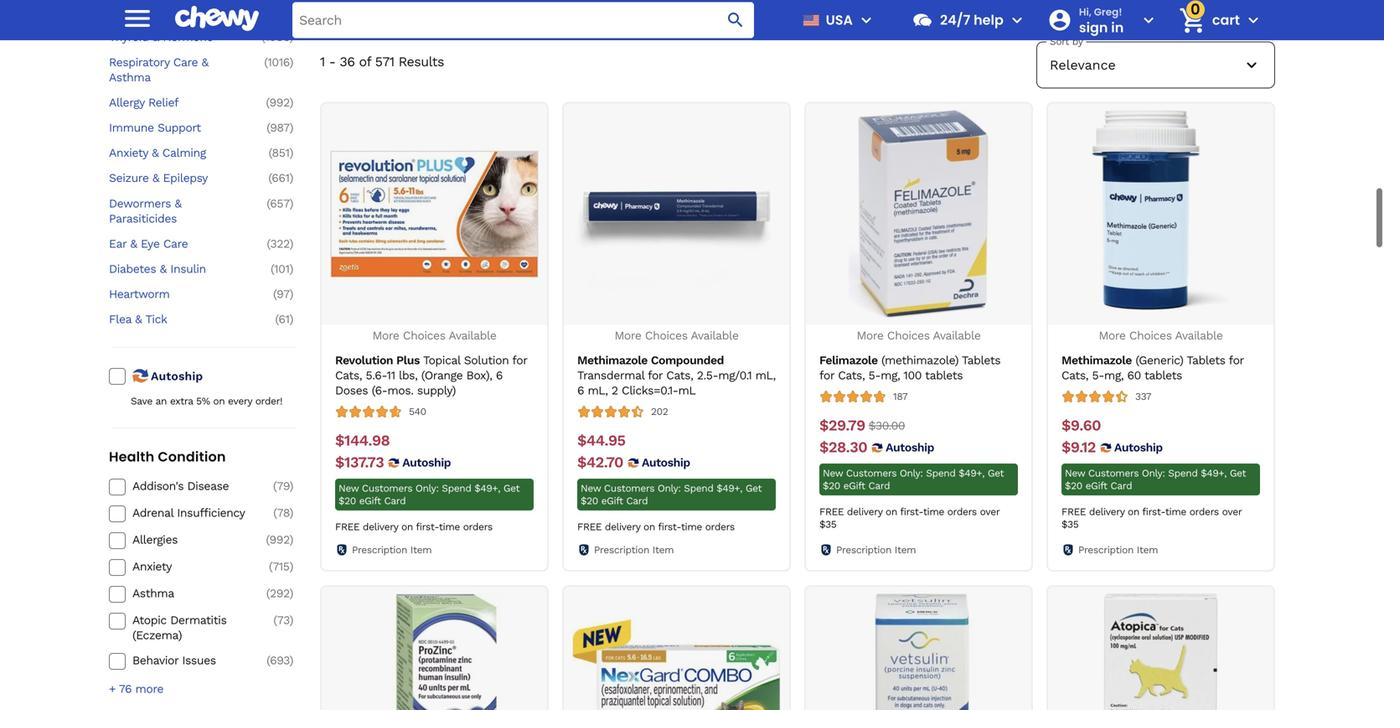 Task type: locate. For each thing, give the bounding box(es) containing it.
3 item from the left
[[895, 494, 917, 506]]

free for $42.70
[[578, 471, 602, 483]]

autoship down 202
[[642, 405, 691, 419]]

anxiety inside anxiety 'link'
[[132, 509, 172, 523]]

diabetes
[[109, 212, 156, 225]]

new customers only: spend $49+, get $20 egift card for $42.70
[[581, 432, 762, 457]]

solution
[[464, 303, 509, 317]]

prescription for $137.73
[[352, 494, 407, 506]]

1 vertical spatial care
[[163, 186, 188, 200]]

choices up (methimazole)
[[888, 278, 930, 292]]

$49+, for $42.70
[[717, 432, 743, 444]]

$49+, for $9.12
[[1202, 417, 1227, 429]]

& right ear
[[130, 186, 137, 200]]

new for $28.30
[[823, 417, 844, 429]]

5- down the felimazole
[[869, 318, 881, 332]]

for inside transdermal for cats, 2.5-mg/0.1 ml, 6 ml, 2 clicks=0.1-ml
[[648, 318, 663, 332]]

& for tick
[[135, 262, 142, 276]]

respiratory
[[109, 5, 170, 19]]

& down immune support
[[152, 96, 159, 110]]

ml, right mg/0.1
[[756, 318, 776, 332]]

prescription image
[[335, 493, 349, 506]]

more up 11
[[373, 278, 400, 292]]

only: down $30.00 text field
[[900, 417, 923, 429]]

0 horizontal spatial tablets
[[926, 318, 963, 332]]

4 prescription from the left
[[1079, 494, 1134, 506]]

addison's disease
[[132, 429, 229, 443]]

4 available from the left
[[1176, 278, 1224, 292]]

1 horizontal spatial free delivery on first-time orders over $35
[[1062, 456, 1243, 480]]

2 horizontal spatial prescription image
[[1062, 493, 1076, 506]]

supply)
[[417, 333, 456, 347]]

0 horizontal spatial tablets
[[962, 303, 1001, 317]]

mg, inside the '(methimazole) tablets for cats, 5-mg, 100 tablets'
[[881, 318, 901, 332]]

100
[[904, 318, 922, 332]]

first- for $9.12
[[1143, 456, 1166, 467]]

tablets inside (generic) tablets for cats, 5-mg, 60 tablets
[[1145, 318, 1183, 332]]

more choices available up transdermal for cats, 2.5-mg/0.1 ml, 6 ml, 2 clicks=0.1-ml link
[[615, 278, 739, 292]]

3 prescription image from the left
[[1062, 493, 1076, 506]]

egift down $42.70 text box
[[602, 445, 623, 457]]

more choices available for $144.98
[[373, 278, 497, 292]]

menu image right usa
[[857, 10, 877, 30]]

customers for $28.30
[[847, 417, 897, 429]]

asthma down respiratory at the top
[[109, 20, 151, 34]]

& inside "link"
[[130, 186, 137, 200]]

autoship down 540
[[403, 405, 451, 419]]

2 cats, from the left
[[667, 318, 694, 332]]

3 choices from the left
[[888, 278, 930, 292]]

available for $9.60
[[1176, 278, 1224, 292]]

& for parasiticides
[[175, 146, 182, 160]]

0 horizontal spatial prescription image
[[578, 493, 591, 506]]

only:
[[900, 417, 923, 429], [1143, 417, 1166, 429], [416, 432, 439, 444], [658, 432, 681, 444]]

eye
[[141, 186, 160, 200]]

more up methimazole
[[1099, 278, 1126, 292]]

1 free delivery on first-time orders over $35 from the left
[[820, 456, 1000, 480]]

mg, left 60
[[1105, 318, 1124, 332]]

cats,
[[335, 318, 362, 332], [667, 318, 694, 332], [838, 318, 865, 332], [1062, 318, 1089, 332]]

new for $42.70
[[581, 432, 601, 444]]

1 free delivery on first-time orders from the left
[[335, 471, 493, 483]]

$20 down "$28.30" "text field" on the bottom right
[[823, 430, 841, 441]]

) left 1
[[290, 5, 293, 19]]

1 vertical spatial 6
[[578, 333, 584, 347]]

choices for $44.95
[[645, 278, 688, 292]]

account menu image
[[1139, 10, 1159, 30]]

for up the clicks=0.1-
[[648, 318, 663, 332]]

2 tablets from the left
[[1187, 303, 1226, 317]]

customers for $42.70
[[604, 432, 655, 444]]

13 ) from the top
[[290, 563, 293, 577]]

) down ( 97 )
[[290, 262, 293, 276]]

item for $137.73
[[411, 494, 432, 506]]

1 horizontal spatial mg,
[[1105, 318, 1124, 332]]

) for ( 322 )
[[290, 186, 293, 200]]

0 horizontal spatial over
[[980, 456, 1000, 467]]

( for 657
[[267, 146, 270, 160]]

1 item from the left
[[411, 494, 432, 506]]

save
[[131, 345, 152, 357]]

4 cats, from the left
[[1062, 318, 1089, 332]]

3 prescription from the left
[[837, 494, 892, 506]]

0 vertical spatial 992
[[270, 45, 290, 59]]

1 prescription from the left
[[352, 494, 407, 506]]

0 horizontal spatial free delivery on first-time orders over $35
[[820, 456, 1000, 480]]

9 ) from the top
[[290, 429, 293, 443]]

2 available from the left
[[691, 278, 739, 292]]

new for $137.73
[[339, 432, 359, 444]]

tablets right (methimazole)
[[962, 303, 1001, 317]]

only: for $9.12
[[1143, 417, 1166, 429]]

4 more from the left
[[1099, 278, 1126, 292]]

992 down 1016
[[270, 45, 290, 59]]

& for calming
[[152, 96, 159, 110]]

delivery down '$9.12' "text field"
[[1090, 456, 1125, 467]]

& for epilepsy
[[152, 121, 159, 135]]

( 61 )
[[275, 262, 293, 276]]

693
[[270, 603, 290, 617]]

$28.30 text field
[[820, 388, 868, 407]]

transdermal
[[578, 318, 645, 332]]

mg, left the 100
[[881, 318, 901, 332]]

menu image up allergy relief
[[121, 1, 154, 35]]

card for $137.73
[[384, 445, 406, 457]]

only: down 337
[[1143, 417, 1166, 429]]

( 79 )
[[273, 429, 293, 443]]

1 horizontal spatial prescription image
[[820, 493, 833, 506]]

only: down 540
[[416, 432, 439, 444]]

delivery for $28.30
[[847, 456, 883, 467]]

2 prescription image from the left
[[820, 493, 833, 506]]

-
[[329, 3, 336, 19]]

0 horizontal spatial mg,
[[881, 318, 901, 332]]

autoship down 337
[[1115, 390, 1163, 404]]

card for $28.30
[[869, 430, 891, 441]]

) for ( 657 )
[[290, 146, 293, 160]]

available for $44.95
[[691, 278, 739, 292]]

new customers only: spend $49+, get $20 egift card down $42.70 text box
[[581, 432, 762, 457]]

available up 2.5-
[[691, 278, 739, 292]]

egift down $137.73 text box
[[359, 445, 381, 457]]

0 horizontal spatial free delivery on first-time orders
[[335, 471, 493, 483]]

respiratory care & asthma
[[109, 5, 209, 34]]

1 more from the left
[[373, 278, 400, 292]]

& up allergy relief link on the top left of the page
[[202, 5, 209, 19]]

diabetes & insulin
[[109, 212, 206, 225]]

4 choices from the left
[[1130, 278, 1173, 292]]

greg!
[[1095, 5, 1123, 19]]

prescription for $42.70
[[594, 494, 650, 506]]

5- inside the '(methimazole) tablets for cats, 5-mg, 100 tablets'
[[869, 318, 881, 332]]

customers down '$9.12' "text field"
[[1089, 417, 1139, 429]]

1 horizontal spatial $35
[[1062, 468, 1079, 480]]

anxiety for anxiety
[[132, 509, 172, 523]]

& down seizure & epilepsy link
[[175, 146, 182, 160]]

992 )
[[270, 483, 293, 496]]

) down '992 )'
[[290, 509, 293, 523]]

0 horizontal spatial 5-
[[869, 318, 881, 332]]

( for 73
[[273, 563, 277, 577]]

2 prescription item from the left
[[594, 494, 674, 506]]

) for ( 992 )
[[290, 45, 293, 59]]

&
[[202, 5, 209, 19], [152, 96, 159, 110], [152, 121, 159, 135], [175, 146, 182, 160], [130, 186, 137, 200], [160, 212, 167, 225], [135, 262, 142, 276]]

( down ( 715 )
[[266, 536, 270, 550]]

( down 97 in the left of the page
[[275, 262, 279, 276]]

$30.00
[[869, 368, 906, 382]]

care
[[173, 5, 198, 19], [163, 186, 188, 200]]

tick
[[145, 262, 167, 276]]

customers for $9.12
[[1089, 417, 1139, 429]]

choices
[[403, 278, 446, 292], [645, 278, 688, 292], [888, 278, 930, 292], [1130, 278, 1173, 292]]

0 vertical spatial care
[[173, 5, 198, 19]]

2 choices from the left
[[645, 278, 688, 292]]

$29.79 $30.00
[[820, 366, 906, 384]]

more choices available up (methimazole)
[[857, 278, 981, 292]]

1 vertical spatial anxiety
[[132, 509, 172, 523]]

( down 657 on the top of the page
[[267, 186, 270, 200]]

1 horizontal spatial menu image
[[857, 10, 877, 30]]

( for 715
[[269, 509, 273, 523]]

mg, inside (generic) tablets for cats, 5-mg, 60 tablets
[[1105, 318, 1124, 332]]

( up 661
[[269, 96, 272, 110]]

anxiety & calming
[[109, 96, 206, 110]]

care right eye
[[163, 186, 188, 200]]

free down "$28.30" "text field" on the bottom right
[[820, 456, 844, 467]]

657
[[270, 146, 290, 160]]

topical solution for cats, 5.6-11 lbs, (orange box), 6 doses (6-mos. supply)
[[335, 303, 528, 347]]

tablets down the (generic)
[[1145, 318, 1183, 332]]

( up ( 61 )
[[273, 237, 277, 251]]

anxiety
[[109, 96, 148, 110], [132, 509, 172, 523]]

egift
[[844, 430, 866, 441], [1086, 430, 1108, 441], [359, 445, 381, 457], [602, 445, 623, 457]]

only: for $137.73
[[416, 432, 439, 444]]

autoship
[[151, 319, 203, 333], [886, 390, 935, 404], [1115, 390, 1163, 404], [403, 405, 451, 419], [642, 405, 691, 419]]

1 horizontal spatial tablets
[[1145, 318, 1183, 332]]

187
[[894, 340, 908, 352]]

6 ) from the top
[[290, 186, 293, 200]]

$20 down '$9.12' "text field"
[[1066, 430, 1083, 441]]

felimazole (methimazole) tablets for cats, 5-mg, 100 tablets image
[[815, 60, 1023, 268]]

1 horizontal spatial ml,
[[756, 318, 776, 332]]

( down 1016
[[266, 45, 270, 59]]

2 $35 from the left
[[1062, 468, 1079, 480]]

respiratory care & asthma link
[[109, 5, 251, 35]]

anxiety link
[[132, 509, 251, 524]]

dewormers & parasiticides
[[109, 146, 182, 175]]

asthma inside "link"
[[132, 536, 174, 550]]

& inside "link"
[[135, 262, 142, 276]]

time for $137.73
[[439, 471, 460, 483]]

1 tablets from the left
[[962, 303, 1001, 317]]

new customers only: spend $49+, get $20 egift card down $137.73 text box
[[339, 432, 520, 457]]

get for $9.12
[[1231, 417, 1247, 429]]

6 inside topical solution for cats, 5.6-11 lbs, (orange box), 6 doses (6-mos. supply)
[[496, 318, 503, 332]]

prescription item for $28.30
[[837, 494, 917, 506]]

79
[[277, 429, 290, 443]]

allergy
[[109, 45, 145, 59]]

prescription image
[[578, 493, 591, 506], [820, 493, 833, 506], [1062, 493, 1076, 506]]

(orange
[[422, 318, 463, 332]]

97
[[277, 237, 290, 251]]

new down $42.70 text box
[[581, 432, 601, 444]]

customers down $42.70 text box
[[604, 432, 655, 444]]

flea & tick
[[109, 262, 167, 276]]

cats, inside topical solution for cats, 5.6-11 lbs, (orange box), 6 doses (6-mos. supply)
[[335, 318, 362, 332]]

3 available from the left
[[933, 278, 981, 292]]

0 horizontal spatial $35
[[820, 468, 837, 480]]

drug type
[[109, 686, 180, 705]]

1 ) from the top
[[290, 5, 293, 19]]

( for 661
[[269, 121, 272, 135]]

) up 715
[[290, 483, 293, 496]]

parasiticides
[[109, 161, 177, 175]]

time for $28.30
[[924, 456, 945, 467]]

& left insulin
[[160, 212, 167, 225]]

for
[[513, 303, 528, 317], [1230, 303, 1245, 317], [648, 318, 663, 332], [820, 318, 835, 332]]

for inside topical solution for cats, 5.6-11 lbs, (orange box), 6 doses (6-mos. supply)
[[513, 303, 528, 317]]

for for (methimazole) tablets for cats, 5-mg, 100 tablets
[[820, 318, 835, 332]]

2 item from the left
[[653, 494, 674, 506]]

tablets right the (generic)
[[1187, 303, 1226, 317]]

( up '992 )'
[[273, 429, 277, 443]]

0 horizontal spatial menu image
[[121, 1, 154, 35]]

cats, inside the '(methimazole) tablets for cats, 5-mg, 100 tablets'
[[838, 318, 865, 332]]

new customers only: spend $49+, get $20 egift card for $28.30
[[823, 417, 1005, 441]]

3 more choices available from the left
[[857, 278, 981, 292]]

tablets for $9.12
[[1145, 318, 1183, 332]]

76
[[119, 632, 132, 646]]

revolution plus topical solution for cats, 5.6-11 lbs, (orange box), 6 doses (6-mos. supply) image
[[331, 60, 539, 268]]

$35
[[820, 468, 837, 480], [1062, 468, 1079, 480]]

on
[[213, 345, 225, 357], [886, 456, 898, 467], [1128, 456, 1140, 467], [402, 471, 413, 483], [644, 471, 656, 483]]

cats, down methimazole
[[1062, 318, 1089, 332]]

available up (methimazole)
[[933, 278, 981, 292]]

1 horizontal spatial 5-
[[1093, 318, 1105, 332]]

new customers only: spend $49+, get $20 egift card down '$9.12' "text field"
[[1066, 417, 1247, 441]]

cats, inside (generic) tablets for cats, 5-mg, 60 tablets
[[1062, 318, 1089, 332]]

egift down '$9.12' "text field"
[[1086, 430, 1108, 441]]

ml, left 2
[[588, 333, 608, 347]]

( for 79
[[273, 429, 277, 443]]

( 73 )
[[273, 563, 293, 577]]

tablets down (methimazole)
[[926, 318, 963, 332]]

item
[[411, 494, 432, 506], [653, 494, 674, 506], [895, 494, 917, 506], [1137, 494, 1159, 506]]

heartworm
[[109, 237, 170, 251]]

asthma link
[[132, 536, 251, 551]]

) for ( 61 )
[[290, 262, 293, 276]]

& left tick
[[135, 262, 142, 276]]

2 5- from the left
[[1093, 318, 1105, 332]]

& inside dewormers & parasiticides
[[175, 146, 182, 160]]

1 vertical spatial asthma
[[132, 536, 174, 550]]

of
[[359, 3, 371, 19]]

6 down solution
[[496, 318, 503, 332]]

1 horizontal spatial over
[[1223, 456, 1243, 467]]

available up solution
[[449, 278, 497, 292]]

& inside 'link'
[[152, 96, 159, 110]]

1 5- from the left
[[869, 318, 881, 332]]

choices for $144.98
[[403, 278, 446, 292]]

1 cats, from the left
[[335, 318, 362, 332]]

menu image
[[121, 1, 154, 35], [857, 10, 877, 30]]

$49+, for $137.73
[[475, 432, 501, 444]]

prescription item for $137.73
[[352, 494, 432, 506]]

(6-
[[372, 333, 388, 347]]

( up 292
[[269, 509, 273, 523]]

get for $137.73
[[504, 432, 520, 444]]

1 available from the left
[[449, 278, 497, 292]]

customers down $137.73 text box
[[362, 432, 413, 444]]

$20 down $137.73 text box
[[339, 445, 356, 457]]

( up 657 on the top of the page
[[269, 121, 272, 135]]

delivery for $9.12
[[1090, 456, 1125, 467]]

2 more from the left
[[615, 278, 642, 292]]

prescription image for $9.12
[[1062, 493, 1076, 506]]

1 $35 from the left
[[820, 468, 837, 480]]

2 free delivery on first-time orders from the left
[[578, 471, 735, 483]]

tablets inside (generic) tablets for cats, 5-mg, 60 tablets
[[1187, 303, 1226, 317]]

2 tablets from the left
[[1145, 318, 1183, 332]]

clicks=0.1-
[[622, 333, 679, 347]]

( 715 )
[[269, 509, 293, 523]]

5- for $9.12
[[1093, 318, 1105, 332]]

sign
[[1080, 18, 1109, 37]]

2 free delivery on first-time orders over $35 from the left
[[1062, 456, 1243, 480]]

on for $28.30
[[886, 456, 898, 467]]

$44.95 text field
[[578, 382, 626, 400]]

$20 down $42.70 text box
[[581, 445, 598, 457]]

free up prescription icon
[[335, 471, 360, 483]]

1 horizontal spatial 6
[[578, 333, 584, 347]]

$35 for $9.12
[[1062, 468, 1079, 480]]

new down '$9.12' "text field"
[[1066, 417, 1086, 429]]

delivery down $137.73 text box
[[363, 471, 398, 483]]

spend for $9.12
[[1169, 417, 1198, 429]]

3 cats, from the left
[[838, 318, 865, 332]]

anxiety inside "anxiety & calming" 'link'
[[109, 96, 148, 110]]

( 661 )
[[269, 121, 293, 135]]

delivery down $42.70 text box
[[605, 471, 641, 483]]

5 ) from the top
[[290, 146, 293, 160]]

only: down 202
[[658, 432, 681, 444]]

$20 for $9.12
[[1066, 430, 1083, 441]]

felimazole
[[820, 303, 878, 317]]

1 more choices available from the left
[[373, 278, 497, 292]]

anxiety down allergies
[[132, 509, 172, 523]]

1 mg, from the left
[[881, 318, 901, 332]]

delivery for $42.70
[[605, 471, 641, 483]]

care up allergy relief link on the top left of the page
[[173, 5, 198, 19]]

usa
[[826, 10, 853, 29]]

new customers only: spend $49+, get $20 egift card
[[823, 417, 1005, 441], [1066, 417, 1247, 441], [339, 432, 520, 457], [581, 432, 762, 457]]

4 item from the left
[[1137, 494, 1159, 506]]

free down '$9.12' "text field"
[[1062, 456, 1087, 467]]

orders for $28.30
[[948, 456, 977, 467]]

free delivery on first-time orders over $35
[[820, 456, 1000, 480], [1062, 456, 1243, 480]]

1 horizontal spatial free delivery on first-time orders
[[578, 471, 735, 483]]

for down the felimazole
[[820, 318, 835, 332]]

egift down "$28.30" "text field" on the bottom right
[[844, 430, 866, 441]]

help menu image
[[1008, 10, 1028, 30]]

2
[[612, 333, 618, 347]]

hi, greg! sign in
[[1080, 5, 1124, 37]]

) down ( 661 )
[[290, 146, 293, 160]]

immune support
[[109, 70, 201, 84]]

choices up transdermal for cats, 2.5-mg/0.1 ml, 6 ml, 2 clicks=0.1-ml link
[[645, 278, 688, 292]]

& for insulin
[[160, 212, 167, 225]]

free down $42.70 text box
[[578, 471, 602, 483]]

3 ) from the top
[[290, 96, 293, 110]]

mg, for $28.30
[[881, 318, 901, 332]]

( 992 )
[[266, 45, 293, 59]]

) down ( 292 ) on the bottom of the page
[[290, 563, 293, 577]]

allergy relief
[[109, 45, 179, 59]]

0 horizontal spatial ml,
[[588, 333, 608, 347]]

anxiety up seizure
[[109, 96, 148, 110]]

save an extra 5% on every order!
[[131, 345, 283, 357]]

$30.00 text field
[[869, 366, 906, 385]]

12 ) from the top
[[290, 536, 293, 550]]

0 vertical spatial anxiety
[[109, 96, 148, 110]]

6 down transdermal
[[578, 333, 584, 347]]

) down ( 851 )
[[290, 121, 293, 135]]

$42.70 text field
[[578, 403, 624, 422]]

more for $28.30
[[857, 278, 884, 292]]

new down $137.73 text box
[[339, 432, 359, 444]]

1 prescription item from the left
[[352, 494, 432, 506]]

2 mg, from the left
[[1105, 318, 1124, 332]]

0 vertical spatial asthma
[[109, 20, 151, 34]]

36
[[340, 3, 355, 19]]

heartworm link
[[109, 236, 251, 252]]

card for $42.70
[[627, 445, 648, 457]]

2 ) from the top
[[290, 45, 293, 59]]

$49+,
[[959, 417, 985, 429], [1202, 417, 1227, 429], [475, 432, 501, 444], [717, 432, 743, 444]]

free delivery on first-time orders
[[335, 471, 493, 483], [578, 471, 735, 483]]

5- inside (generic) tablets for cats, 5-mg, 60 tablets
[[1093, 318, 1105, 332]]

7 ) from the top
[[290, 237, 293, 251]]

prescription item for $42.70
[[594, 494, 674, 506]]

) down ( 657 )
[[290, 186, 293, 200]]

cats, for (generic) tablets for cats, 5-mg, 60 tablets
[[1062, 318, 1089, 332]]

0 horizontal spatial 6
[[496, 318, 503, 332]]

choices up topical
[[403, 278, 446, 292]]

new customers only: spend $49+, get $20 egift card down $30.00 text field
[[823, 417, 1005, 441]]

free for $28.30
[[820, 456, 844, 467]]

1016 )
[[268, 5, 293, 19]]

( for 61
[[275, 262, 279, 276]]

for inside (generic) tablets for cats, 5-mg, 60 tablets
[[1230, 303, 1245, 317]]

) for ( 715 )
[[290, 509, 293, 523]]

1 tablets from the left
[[926, 318, 963, 332]]

available up the (generic)
[[1176, 278, 1224, 292]]

4 more choices available from the left
[[1099, 278, 1224, 292]]

asthma inside "respiratory care & asthma"
[[109, 20, 151, 34]]

0 vertical spatial 6
[[496, 318, 503, 332]]

for inside the '(methimazole) tablets for cats, 5-mg, 100 tablets'
[[820, 318, 835, 332]]

new down "$28.30" "text field" on the bottom right
[[823, 417, 844, 429]]

(eczema)
[[132, 578, 182, 592]]

992 up 715
[[270, 483, 290, 496]]

2 more choices available from the left
[[615, 278, 739, 292]]

cats, up doses
[[335, 318, 362, 332]]

free delivery on first-time orders over $35 for $28.30
[[820, 456, 1000, 480]]

more for $137.73
[[373, 278, 400, 292]]

for right solution
[[513, 303, 528, 317]]

(generic) tablets for cats, 5-mg, 60 tablets
[[1062, 303, 1245, 332]]

$29.79
[[820, 366, 866, 384]]

cats, down the felimazole
[[838, 318, 865, 332]]

8 ) from the top
[[290, 262, 293, 276]]

1 horizontal spatial tablets
[[1187, 303, 1226, 317]]

more up transdermal
[[615, 278, 642, 292]]

1 prescription image from the left
[[578, 493, 591, 506]]

1 choices from the left
[[403, 278, 446, 292]]

4 ) from the top
[[290, 121, 293, 135]]

choices up the (generic)
[[1130, 278, 1173, 292]]

tablets inside the '(methimazole) tablets for cats, 5-mg, 100 tablets'
[[962, 303, 1001, 317]]

seizure & epilepsy
[[109, 121, 208, 135]]

more choices available up the (generic)
[[1099, 278, 1224, 292]]

cats, up ml
[[667, 318, 694, 332]]

( for 322
[[267, 186, 270, 200]]

more up the felimazole
[[857, 278, 884, 292]]

4 prescription item from the left
[[1079, 494, 1159, 506]]

1 over from the left
[[980, 456, 1000, 467]]

( down ( 661 )
[[267, 146, 270, 160]]

free delivery on first-time orders for $137.73
[[335, 471, 493, 483]]

in
[[1112, 18, 1124, 37]]

1 vertical spatial 992
[[270, 483, 290, 496]]

3 more from the left
[[857, 278, 884, 292]]

cats, inside transdermal for cats, 2.5-mg/0.1 ml, 6 ml, 2 clicks=0.1-ml
[[667, 318, 694, 332]]

tablets inside the '(methimazole) tablets for cats, 5-mg, 100 tablets'
[[926, 318, 963, 332]]

2 prescription from the left
[[594, 494, 650, 506]]

11 ) from the top
[[290, 509, 293, 523]]

2 over from the left
[[1223, 456, 1243, 467]]

3 prescription item from the left
[[837, 494, 917, 506]]



Task type: vqa. For each thing, say whether or not it's contained in the screenshot.


Task type: describe. For each thing, give the bounding box(es) containing it.
693 )
[[270, 603, 293, 617]]

& for eye
[[130, 186, 137, 200]]

egift for $42.70
[[602, 445, 623, 457]]

( for 992
[[266, 45, 270, 59]]

Search text field
[[293, 2, 754, 38]]

get for $28.30
[[988, 417, 1005, 429]]

( for 97
[[273, 237, 277, 251]]

) for ( 79 )
[[290, 429, 293, 443]]

5.6-
[[366, 318, 387, 332]]

cart link
[[1173, 0, 1241, 40]]

cats, for (methimazole) tablets for cats, 5-mg, 100 tablets
[[838, 318, 865, 332]]

epilepsy
[[163, 121, 208, 135]]

adrenal insufficiency link
[[132, 455, 251, 470]]

vetsulin (porcine insulin zinc suspension) u-40 injectable for dogs & cats, 10-ml image
[[815, 543, 1023, 710]]

free delivery on first-time orders for $42.70
[[578, 471, 735, 483]]

prozinc (protamine zinc recombinant human insulin) u-40 injectable for dogs & cats, 10-ml image
[[331, 543, 539, 710]]

more for $42.70
[[615, 278, 642, 292]]

behavior issues
[[132, 603, 216, 617]]

autoship for $42.70
[[642, 405, 691, 419]]

851
[[272, 96, 290, 110]]

337
[[1136, 340, 1152, 352]]

chewy support image
[[912, 9, 934, 31]]

condition
[[158, 397, 226, 416]]

715
[[273, 509, 290, 523]]

Product search field
[[293, 2, 754, 38]]

more for $9.12
[[1099, 278, 1126, 292]]

2 992 from the top
[[270, 483, 290, 496]]

dermatitis
[[170, 563, 227, 577]]

an
[[156, 345, 167, 357]]

$144.98 text field
[[335, 382, 390, 400]]

ear & eye care
[[109, 186, 188, 200]]

$9.12 text field
[[1062, 388, 1096, 407]]

ear
[[109, 186, 127, 200]]

spend for $137.73
[[442, 432, 472, 444]]

571
[[375, 3, 395, 19]]

( 97 )
[[273, 237, 293, 251]]

item for $9.12
[[1137, 494, 1159, 506]]

on for $42.70
[[644, 471, 656, 483]]

$20 for $42.70
[[581, 445, 598, 457]]

health
[[109, 397, 155, 416]]

menu image inside usa popup button
[[857, 10, 877, 30]]

doses
[[335, 333, 368, 347]]

available for $144.98
[[449, 278, 497, 292]]

disease
[[187, 429, 229, 443]]

time for $42.70
[[681, 471, 702, 483]]

results
[[399, 3, 444, 19]]

(methimazole)
[[882, 303, 959, 317]]

calming
[[162, 96, 206, 110]]

new customers only: spend $49+, get $20 egift card for $9.12
[[1066, 417, 1247, 441]]

first- for $137.73
[[416, 471, 439, 483]]

seizure & epilepsy link
[[109, 120, 251, 136]]

1 - 36 of 571 results
[[320, 3, 444, 19]]

dewormers & parasiticides link
[[109, 146, 251, 176]]

delivery for $137.73
[[363, 471, 398, 483]]

nexgard combo topical for cats, 5.6-16.5 lbs. (yellow box), 6 doses (6-mos. supply) image
[[573, 543, 781, 710]]

usa button
[[796, 0, 877, 40]]

type
[[146, 686, 180, 705]]

insufficiency
[[177, 456, 245, 470]]

(methimazole) tablets for cats, 5-mg, 100 tablets
[[820, 303, 1001, 332]]

choices for $9.60
[[1130, 278, 1173, 292]]

$137.73 text field
[[335, 403, 384, 422]]

cart menu image
[[1244, 10, 1264, 30]]

egift for $28.30
[[844, 430, 866, 441]]

) for ( 292 )
[[290, 536, 293, 550]]

) for ( 851 )
[[290, 96, 293, 110]]

$20 for $137.73
[[339, 445, 356, 457]]

24/7 help
[[941, 10, 1004, 29]]

dewormers
[[109, 146, 171, 160]]

(generic)
[[1136, 303, 1184, 317]]

submit search image
[[726, 10, 746, 30]]

$49+, for $28.30
[[959, 417, 985, 429]]

more choices available for $44.95
[[615, 278, 739, 292]]

& inside "respiratory care & asthma"
[[202, 5, 209, 19]]

free for $137.73
[[335, 471, 360, 483]]

allergies
[[132, 483, 178, 496]]

) for ( 661 )
[[290, 121, 293, 135]]

for for topical solution for cats, 5.6-11 lbs, (orange box), 6 doses (6-mos. supply)
[[513, 303, 528, 317]]

egift for $9.12
[[1086, 430, 1108, 441]]

methimazole compounded transdermal for cats, 2.5-mg/0.1 ml, 6 ml, 2 clicks=0.1-ml image
[[573, 60, 781, 268]]

( for 292
[[266, 536, 270, 550]]

$137.73
[[335, 403, 384, 421]]

73
[[277, 563, 290, 577]]

0 vertical spatial ml,
[[756, 318, 776, 332]]

card for $9.12
[[1111, 430, 1133, 441]]

1 992 from the top
[[270, 45, 290, 59]]

immune support link
[[109, 70, 251, 85]]

get for $42.70
[[746, 432, 762, 444]]

76 more
[[119, 632, 164, 646]]

topical
[[423, 303, 461, 317]]

anxiety & calming link
[[109, 95, 251, 110]]

11
[[387, 318, 395, 332]]

support
[[158, 70, 201, 84]]

atopica (cyclosporine) oral solution for cats, 100 mg/ml, 17-ml image
[[1058, 543, 1265, 710]]

$144.98
[[335, 382, 390, 399]]

allergies link
[[132, 482, 251, 497]]

addison's
[[132, 429, 184, 443]]

over for $28.30
[[980, 456, 1000, 467]]

methimazole (generic) tablets for cats, 5-mg, 60 tablets image
[[1058, 60, 1265, 268]]

item for $28.30
[[895, 494, 917, 506]]

) for ( 73 )
[[290, 563, 293, 577]]

free for $9.12
[[1062, 456, 1087, 467]]

more choices available for $9.60
[[1099, 278, 1224, 292]]

prescription image for $28.30
[[820, 493, 833, 506]]

seizure
[[109, 121, 149, 135]]

issues
[[182, 603, 216, 617]]

atopic dermatitis (eczema)
[[132, 563, 227, 592]]

spend for $42.70
[[684, 432, 714, 444]]

$29.79 text field
[[820, 366, 866, 385]]

prescription image for $42.70
[[578, 493, 591, 506]]

immune
[[109, 70, 154, 84]]

prescription for $28.30
[[837, 494, 892, 506]]

new for $9.12
[[1066, 417, 1086, 429]]

flea & tick link
[[109, 262, 251, 277]]

orders for $137.73
[[463, 471, 493, 483]]

every
[[228, 345, 252, 357]]

10 ) from the top
[[290, 483, 293, 496]]

care inside "respiratory care & asthma"
[[173, 5, 198, 19]]

order!
[[255, 345, 283, 357]]

$42.70
[[578, 403, 624, 421]]

time for $9.12
[[1166, 456, 1187, 467]]

for for (generic) tablets for cats, 5-mg, 60 tablets
[[1230, 303, 1245, 317]]

autoship up extra at the left of the page
[[151, 319, 203, 333]]

first- for $42.70
[[658, 471, 681, 483]]

1
[[320, 3, 325, 19]]

autoship for $9.12
[[1115, 390, 1163, 404]]

orders for $42.70
[[706, 471, 735, 483]]

60
[[1128, 318, 1142, 332]]

14 ) from the top
[[290, 603, 293, 617]]

$20 for $28.30
[[823, 430, 841, 441]]

$9.60 text field
[[1062, 366, 1102, 385]]

1 vertical spatial ml,
[[588, 333, 608, 347]]

atopic
[[132, 563, 167, 577]]

care inside "link"
[[163, 186, 188, 200]]

on for $9.12
[[1128, 456, 1140, 467]]

2.5-
[[697, 318, 719, 332]]

chewy home image
[[175, 0, 259, 37]]

free delivery on first-time orders over $35 for $9.12
[[1062, 456, 1243, 480]]

drug
[[109, 686, 143, 705]]

) for ( 97 )
[[290, 237, 293, 251]]

adrenal insufficiency
[[132, 456, 245, 470]]

322
[[270, 186, 290, 200]]

diabetes & insulin link
[[109, 211, 251, 226]]

661
[[272, 121, 290, 135]]

$9.12
[[1062, 388, 1096, 406]]

$35 for $28.30
[[820, 468, 837, 480]]

autoship for $137.73
[[403, 405, 451, 419]]

only: for $42.70
[[658, 432, 681, 444]]

24/7
[[941, 10, 971, 29]]

prescription item for $9.12
[[1079, 494, 1159, 506]]

transdermal for cats, 2.5-mg/0.1 ml, 6 ml, 2 clicks=0.1-ml link
[[578, 303, 776, 348]]

more
[[135, 632, 164, 646]]

hi,
[[1080, 5, 1092, 19]]

flea
[[109, 262, 131, 276]]

ml
[[679, 333, 696, 347]]

540
[[409, 356, 426, 367]]

behavior
[[132, 603, 179, 617]]

relief
[[148, 45, 179, 59]]

on for $137.73
[[402, 471, 413, 483]]

orders for $9.12
[[1190, 456, 1220, 467]]

atopic dermatitis (eczema) link
[[132, 563, 251, 593]]

tablets for $28.30
[[962, 303, 1001, 317]]

( 322 )
[[267, 186, 293, 200]]

over for $9.12
[[1223, 456, 1243, 467]]

allergy relief link
[[109, 45, 251, 60]]

new customers only: spend $49+, get $20 egift card for $137.73
[[339, 432, 520, 457]]

6 inside transdermal for cats, 2.5-mg/0.1 ml, 6 ml, 2 clicks=0.1-ml
[[578, 333, 584, 347]]

( 292 )
[[266, 536, 293, 550]]

prescription for $9.12
[[1079, 494, 1134, 506]]

items image
[[1178, 6, 1208, 35]]



